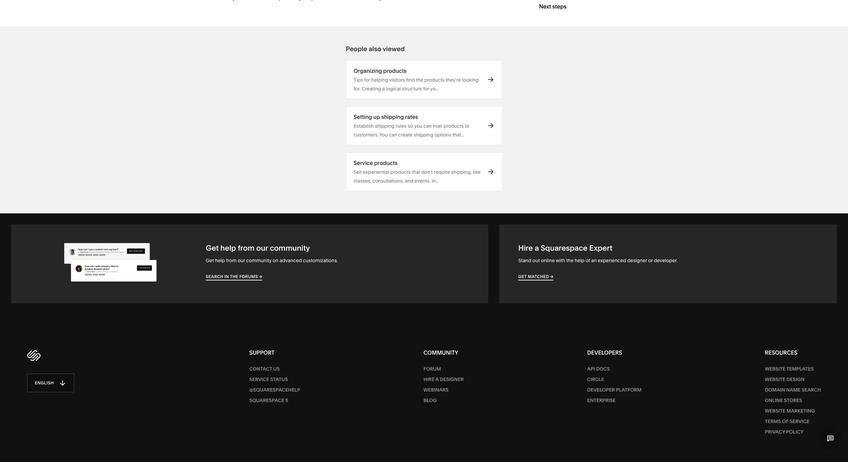 Task type: describe. For each thing, give the bounding box(es) containing it.
website templates
[[765, 366, 814, 372]]

developer platform
[[588, 387, 642, 393]]

developers
[[588, 349, 622, 356]]

platform
[[616, 387, 642, 393]]

stand out online with the help of an experienced designer or developer.
[[519, 258, 678, 264]]

@squarespacehelp
[[249, 387, 300, 393]]

api docs
[[588, 366, 610, 372]]

designer
[[440, 376, 464, 382]]

also
[[369, 45, 382, 53]]

rules
[[396, 123, 407, 129]]

privacy policy
[[765, 429, 804, 435]]

rates
[[405, 114, 418, 120]]

people also viewed
[[346, 45, 405, 53]]

options
[[435, 132, 452, 138]]

1 vertical spatial of
[[783, 418, 789, 424]]

service products sell experiential products that don't require shipping, like classes, consultations, and events. in...
[[354, 160, 481, 184]]

website templates link
[[765, 364, 821, 374]]

contact us
[[249, 366, 280, 372]]

enterprise
[[588, 397, 616, 403]]

website for website design
[[765, 376, 786, 382]]

products up the and
[[390, 169, 411, 175]]

domain
[[765, 387, 786, 393]]

privacy
[[765, 429, 785, 435]]

and
[[405, 178, 414, 184]]

up
[[374, 114, 380, 120]]

a inside organizing products tips for helping visitors find the products they're looking for. creating a logical structure for yo...
[[382, 86, 385, 92]]

1 vertical spatial for
[[423, 86, 430, 92]]

0 vertical spatial for
[[364, 77, 370, 83]]

hire a designer link
[[424, 374, 464, 385]]

next steps
[[539, 3, 567, 10]]

from for get help from our community on advanced customizations.
[[226, 258, 237, 264]]

visitors
[[389, 77, 405, 83]]

enterprise link
[[588, 395, 642, 406]]

templates
[[787, 366, 814, 372]]

creating
[[362, 86, 381, 92]]

an
[[591, 258, 597, 264]]

stores
[[784, 397, 803, 403]]

blog link
[[424, 395, 464, 406]]

developer
[[588, 387, 615, 393]]

require
[[434, 169, 450, 175]]

search
[[206, 274, 223, 279]]

webinars
[[424, 387, 449, 393]]

expert
[[590, 244, 613, 253]]

steps
[[553, 3, 567, 10]]

service for status
[[249, 376, 269, 382]]

online
[[765, 397, 783, 403]]

helping
[[371, 77, 388, 83]]

forums
[[240, 274, 258, 279]]

sell
[[354, 169, 362, 175]]

with
[[556, 258, 565, 264]]

they're
[[446, 77, 461, 83]]

designer
[[628, 258, 647, 264]]

status
[[270, 376, 288, 382]]

products inside setting up shipping rates establish shipping rules so you can mail products to customers. you can create shipping options that...
[[444, 123, 464, 129]]

next
[[539, 3, 551, 10]]

website design link
[[765, 374, 821, 385]]

shipping,
[[451, 169, 472, 175]]

get matched →
[[519, 274, 554, 279]]

customizations.
[[303, 258, 338, 264]]

5
[[286, 397, 288, 403]]

@squarespacehelp link
[[249, 385, 300, 395]]

find
[[406, 77, 415, 83]]

yo...
[[431, 86, 439, 92]]

events.
[[415, 178, 431, 184]]

a for hire a squarespace expert
[[535, 244, 539, 253]]

website design
[[765, 376, 805, 382]]

service inside terms of service link
[[790, 418, 810, 424]]

docs
[[596, 366, 610, 372]]

0 horizontal spatial squarespace
[[249, 397, 284, 403]]

2 vertical spatial the
[[230, 274, 238, 279]]

terms of service link
[[765, 416, 821, 427]]

community
[[424, 349, 458, 356]]

out
[[533, 258, 540, 264]]

hire for hire a designer
[[424, 376, 435, 382]]

hire for hire a squarespace expert
[[519, 244, 533, 253]]

contact
[[249, 366, 272, 372]]

policy
[[787, 429, 804, 435]]

that
[[412, 169, 420, 175]]

products up the yo...
[[425, 77, 445, 83]]

for.
[[354, 86, 361, 92]]

you
[[380, 132, 388, 138]]

consultations,
[[373, 178, 404, 184]]

api
[[588, 366, 595, 372]]

api docs link
[[588, 364, 642, 374]]

in
[[225, 274, 229, 279]]

privacy policy link
[[765, 427, 821, 437]]

establish
[[354, 123, 374, 129]]

get for get help from our community on advanced customizations.
[[206, 258, 214, 264]]

matched
[[528, 274, 549, 279]]



Task type: vqa. For each thing, say whether or not it's contained in the screenshot.
get matched →
yes



Task type: locate. For each thing, give the bounding box(es) containing it.
terms
[[765, 418, 781, 424]]

help for get help from our community
[[221, 244, 236, 253]]

experiential
[[363, 169, 389, 175]]

1 horizontal spatial of
[[783, 418, 789, 424]]

experienced
[[598, 258, 626, 264]]

website down online
[[765, 408, 786, 414]]

→ right matched
[[550, 274, 554, 279]]

service inside service status link
[[249, 376, 269, 382]]

developer.
[[654, 258, 678, 264]]

community for get help from our community on advanced customizations.
[[246, 258, 272, 264]]

our for get help from our community
[[256, 244, 268, 253]]

us
[[273, 366, 280, 372]]

you
[[414, 123, 423, 129]]

developer platform link
[[588, 385, 642, 395]]

can
[[424, 123, 432, 129], [389, 132, 397, 138]]

get
[[206, 244, 219, 253], [206, 258, 214, 264]]

mail
[[433, 123, 443, 129]]

products
[[383, 68, 407, 74], [425, 77, 445, 83], [444, 123, 464, 129], [374, 160, 398, 166], [390, 169, 411, 175]]

setting up shipping rates establish shipping rules so you can mail products to customers. you can create shipping options that...
[[354, 114, 470, 138]]

our for get help from our community on advanced customizations.
[[238, 258, 245, 264]]

1 horizontal spatial our
[[256, 244, 268, 253]]

1 → from the left
[[259, 274, 262, 279]]

get help from our community on advanced customizations.
[[206, 258, 338, 264]]

website for website templates
[[765, 366, 786, 372]]

0 horizontal spatial can
[[389, 132, 397, 138]]

terms of service
[[765, 418, 810, 424]]

2 horizontal spatial the
[[567, 258, 574, 264]]

from up get help from our community on advanced customizations. on the left of the page
[[238, 244, 255, 253]]

1 horizontal spatial for
[[423, 86, 430, 92]]

the right 'with' at the bottom
[[567, 258, 574, 264]]

1 vertical spatial a
[[535, 244, 539, 253]]

service inside service products sell experiential products that don't require shipping, like classes, consultations, and events. in...
[[354, 160, 373, 166]]

a for hire a designer
[[436, 376, 439, 382]]

english
[[35, 380, 54, 385]]

from up search in the forums →
[[226, 258, 237, 264]]

help up in
[[221, 244, 236, 253]]

2 horizontal spatial a
[[535, 244, 539, 253]]

marketing
[[787, 408, 815, 414]]

english link
[[27, 374, 249, 392]]

a down helping at the top of the page
[[382, 86, 385, 92]]

on
[[273, 258, 279, 264]]

shipping
[[382, 114, 404, 120], [375, 123, 395, 129], [414, 132, 434, 138]]

0 horizontal spatial service
[[249, 376, 269, 382]]

from for get help from our community
[[238, 244, 255, 253]]

0 vertical spatial our
[[256, 244, 268, 253]]

0 horizontal spatial of
[[586, 258, 590, 264]]

1 vertical spatial service
[[249, 376, 269, 382]]

organizing products tips for helping visitors find the products they're looking for. creating a logical structure for yo...
[[354, 68, 479, 92]]

2 vertical spatial website
[[765, 408, 786, 414]]

contact us link
[[249, 364, 300, 374]]

0 vertical spatial get
[[206, 244, 219, 253]]

service status link
[[249, 374, 300, 385]]

a inside "hire a designer" link
[[436, 376, 439, 382]]

classes,
[[354, 178, 372, 184]]

website up the domain
[[765, 376, 786, 382]]

forum
[[424, 366, 441, 372]]

0 vertical spatial a
[[382, 86, 385, 92]]

for right tips
[[364, 77, 370, 83]]

1 vertical spatial our
[[238, 258, 245, 264]]

hire a designer
[[424, 376, 464, 382]]

0 vertical spatial from
[[238, 244, 255, 253]]

so
[[408, 123, 413, 129]]

online stores link
[[765, 395, 821, 406]]

like
[[473, 169, 481, 175]]

to
[[465, 123, 470, 129]]

0 horizontal spatial our
[[238, 258, 245, 264]]

next steps link
[[539, 2, 567, 13]]

service
[[354, 160, 373, 166], [249, 376, 269, 382], [790, 418, 810, 424]]

0 vertical spatial shipping
[[382, 114, 404, 120]]

in...
[[432, 178, 439, 184]]

squarespace 5
[[249, 397, 288, 403]]

0 vertical spatial squarespace
[[541, 244, 588, 253]]

help up search
[[215, 258, 225, 264]]

1 website from the top
[[765, 366, 786, 372]]

stand
[[519, 258, 532, 264]]

our up get help from our community on advanced customizations. on the left of the page
[[256, 244, 268, 253]]

of up privacy policy at right bottom
[[783, 418, 789, 424]]

0 vertical spatial the
[[416, 77, 423, 83]]

0 vertical spatial community
[[270, 244, 310, 253]]

a up webinars
[[436, 376, 439, 382]]

2 horizontal spatial service
[[790, 418, 810, 424]]

don't
[[422, 169, 433, 175]]

0 vertical spatial can
[[424, 123, 432, 129]]

help for get help from our community on advanced customizations.
[[215, 258, 225, 264]]

domain name search
[[765, 387, 821, 393]]

circle link
[[588, 374, 642, 385]]

1 horizontal spatial →
[[550, 274, 554, 279]]

forum link
[[424, 364, 464, 374]]

community down get help from our community
[[246, 258, 272, 264]]

1 horizontal spatial squarespace
[[541, 244, 588, 253]]

1 horizontal spatial a
[[436, 376, 439, 382]]

service up "sell"
[[354, 160, 373, 166]]

1 vertical spatial can
[[389, 132, 397, 138]]

website
[[765, 366, 786, 372], [765, 376, 786, 382], [765, 408, 786, 414]]

shipping up you
[[375, 123, 395, 129]]

footer image image
[[60, 236, 161, 292]]

of left an
[[586, 258, 590, 264]]

products up visitors
[[383, 68, 407, 74]]

service for products
[[354, 160, 373, 166]]

0 vertical spatial website
[[765, 366, 786, 372]]

squarespace up 'with' at the bottom
[[541, 244, 588, 253]]

hire up stand in the bottom right of the page
[[519, 244, 533, 253]]

1 vertical spatial the
[[567, 258, 574, 264]]

service status
[[249, 376, 288, 382]]

2 → from the left
[[550, 274, 554, 279]]

that...
[[453, 132, 465, 138]]

1 horizontal spatial the
[[416, 77, 423, 83]]

0 horizontal spatial a
[[382, 86, 385, 92]]

website marketing
[[765, 408, 815, 414]]

0 vertical spatial service
[[354, 160, 373, 166]]

squarespace 5 link
[[249, 395, 300, 406]]

2 website from the top
[[765, 376, 786, 382]]

setting
[[354, 114, 372, 120]]

people
[[346, 45, 367, 53]]

website for website marketing
[[765, 408, 786, 414]]

squarespace
[[541, 244, 588, 253], [249, 397, 284, 403]]

english button
[[27, 374, 74, 392]]

1 vertical spatial website
[[765, 376, 786, 382]]

hire a squarespace expert
[[519, 244, 613, 253]]

logical
[[386, 86, 401, 92]]

0 horizontal spatial hire
[[424, 376, 435, 382]]

3 website from the top
[[765, 408, 786, 414]]

community
[[270, 244, 310, 253], [246, 258, 272, 264]]

1 vertical spatial shipping
[[375, 123, 395, 129]]

search
[[802, 387, 821, 393]]

0 horizontal spatial for
[[364, 77, 370, 83]]

1 vertical spatial get
[[206, 258, 214, 264]]

the right the find at the top left of the page
[[416, 77, 423, 83]]

our up forums
[[238, 258, 245, 264]]

or
[[649, 258, 653, 264]]

service down contact
[[249, 376, 269, 382]]

0 horizontal spatial the
[[230, 274, 238, 279]]

online
[[541, 258, 555, 264]]

resources
[[765, 349, 798, 356]]

0 vertical spatial of
[[586, 258, 590, 264]]

shipping up rules
[[382, 114, 404, 120]]

hire
[[519, 244, 533, 253], [424, 376, 435, 382]]

webinars link
[[424, 385, 464, 395]]

products up experiential
[[374, 160, 398, 166]]

1 horizontal spatial service
[[354, 160, 373, 166]]

help
[[221, 244, 236, 253], [215, 258, 225, 264], [575, 258, 585, 264]]

community up 'advanced'
[[270, 244, 310, 253]]

design
[[787, 376, 805, 382]]

for
[[364, 77, 370, 83], [423, 86, 430, 92]]

shipping down you
[[414, 132, 434, 138]]

community for get help from our community
[[270, 244, 310, 253]]

0 horizontal spatial from
[[226, 258, 237, 264]]

1 vertical spatial hire
[[424, 376, 435, 382]]

2 get from the top
[[206, 258, 214, 264]]

→ right forums
[[259, 274, 262, 279]]

hire down forum
[[424, 376, 435, 382]]

1 horizontal spatial can
[[424, 123, 432, 129]]

website up website design
[[765, 366, 786, 372]]

1 vertical spatial community
[[246, 258, 272, 264]]

1 horizontal spatial hire
[[519, 244, 533, 253]]

a up out
[[535, 244, 539, 253]]

0 vertical spatial hire
[[519, 244, 533, 253]]

1 vertical spatial from
[[226, 258, 237, 264]]

2 vertical spatial shipping
[[414, 132, 434, 138]]

the inside organizing products tips for helping visitors find the products they're looking for. creating a logical structure for yo...
[[416, 77, 423, 83]]

looking
[[462, 77, 479, 83]]

products up that...
[[444, 123, 464, 129]]

1 vertical spatial squarespace
[[249, 397, 284, 403]]

1 get from the top
[[206, 244, 219, 253]]

2 vertical spatial service
[[790, 418, 810, 424]]

squarespace down @squarespacehelp "link"
[[249, 397, 284, 403]]

tips
[[354, 77, 363, 83]]

for left the yo...
[[423, 86, 430, 92]]

2 vertical spatial a
[[436, 376, 439, 382]]

get for get help from our community
[[206, 244, 219, 253]]

service down marketing
[[790, 418, 810, 424]]

structure
[[402, 86, 422, 92]]

0 horizontal spatial →
[[259, 274, 262, 279]]

help left an
[[575, 258, 585, 264]]

advanced
[[280, 258, 302, 264]]

1 horizontal spatial from
[[238, 244, 255, 253]]

the right in
[[230, 274, 238, 279]]



